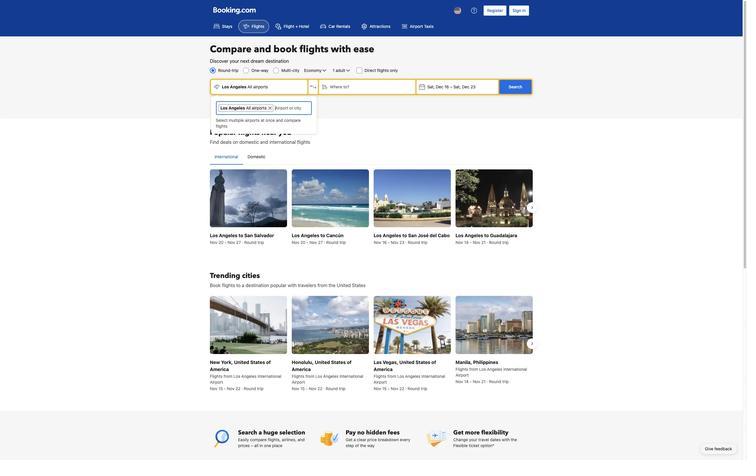 Task type: vqa. For each thing, say whether or not it's contained in the screenshot.


Task type: locate. For each thing, give the bounding box(es) containing it.
destination down cities
[[246, 283, 269, 288]]

select multiple airports at once and compare flights
[[216, 118, 301, 129]]

give feedback
[[706, 447, 733, 452]]

airports left at
[[245, 118, 260, 123]]

los angeles to guadalajara image
[[456, 170, 533, 227]]

1 vertical spatial search
[[238, 429, 257, 437]]

0 horizontal spatial 22
[[236, 386, 241, 391]]

and right 'once'
[[276, 118, 283, 123]]

trip inside las vegas, united states of america flights from los angeles international airport nov 15 - nov 22 · round trip
[[421, 386, 428, 391]]

15 for las vegas, united states of america
[[383, 386, 387, 391]]

international inside honolulu, united states of america flights from los angeles international airport nov 15 - nov 22 · round trip
[[340, 374, 364, 379]]

0 vertical spatial your
[[230, 58, 239, 64]]

los angeles all airports up multiple at the top left of page
[[221, 105, 267, 110]]

economy
[[304, 68, 322, 73]]

from
[[318, 283, 328, 288], [470, 367, 479, 372], [224, 374, 233, 379], [306, 374, 315, 379], [388, 374, 397, 379]]

from right travelers
[[318, 283, 328, 288]]

way down dream
[[261, 68, 269, 73]]

0 vertical spatial airports
[[254, 84, 268, 89]]

only
[[390, 68, 398, 73]]

1 vertical spatial 23
[[400, 240, 405, 245]]

-
[[225, 240, 227, 245], [307, 240, 309, 245], [388, 240, 390, 245], [470, 240, 472, 245], [470, 379, 472, 384], [224, 386, 226, 391], [306, 386, 308, 391], [388, 386, 390, 391]]

1 horizontal spatial dec
[[462, 84, 470, 89]]

1 vertical spatial region
[[205, 294, 538, 394]]

new york, united states of america image
[[210, 296, 287, 354]]

–
[[450, 84, 453, 89], [251, 443, 253, 448]]

san for josé
[[409, 233, 417, 238]]

to inside the los angeles to cancún nov 20 - nov 27 · round trip
[[321, 233, 325, 238]]

sign in link
[[510, 5, 530, 16]]

of inside honolulu, united states of america flights from los angeles international airport nov 15 - nov 22 · round trip
[[347, 360, 352, 365]]

1 sat, from the left
[[428, 84, 435, 89]]

airport inside las vegas, united states of america flights from los angeles international airport nov 15 - nov 22 · round trip
[[374, 380, 387, 385]]

from down honolulu,
[[306, 374, 315, 379]]

1 horizontal spatial 23
[[471, 84, 476, 89]]

destination
[[266, 58, 289, 64], [246, 283, 269, 288]]

0 horizontal spatial way
[[261, 68, 269, 73]]

2 america from the left
[[292, 367, 311, 372]]

1 vertical spatial 21
[[482, 379, 486, 384]]

san left the josé
[[409, 233, 417, 238]]

a
[[242, 283, 245, 288], [259, 429, 262, 437], [354, 437, 356, 442]]

flights up domestic
[[238, 128, 260, 138]]

1 vertical spatial your
[[470, 437, 478, 442]]

round inside honolulu, united states of america flights from los angeles international airport nov 15 - nov 22 · round trip
[[326, 386, 338, 391]]

america
[[210, 367, 229, 372], [292, 367, 311, 372], [374, 367, 393, 372]]

0 vertical spatial 23
[[471, 84, 476, 89]]

20
[[219, 240, 224, 245], [301, 240, 306, 245]]

in right all
[[260, 443, 263, 448]]

search inside button
[[509, 84, 523, 89]]

ticket
[[469, 443, 480, 448]]

airport down new
[[210, 380, 223, 385]]

0 vertical spatial los angeles all airports
[[222, 84, 268, 89]]

domestic button
[[243, 149, 271, 165]]

0 vertical spatial 14
[[465, 240, 469, 245]]

0 vertical spatial destination
[[266, 58, 289, 64]]

to down trending
[[237, 283, 241, 288]]

15
[[219, 386, 223, 391], [301, 386, 305, 391], [383, 386, 387, 391]]

2 sat, from the left
[[454, 84, 461, 89]]

2 horizontal spatial a
[[354, 437, 356, 442]]

15 down vegas,
[[383, 386, 387, 391]]

trending
[[210, 271, 240, 281]]

search
[[509, 84, 523, 89], [238, 429, 257, 437]]

manila, philippines flights from los angeles international airport nov 14 - nov 21 · round trip
[[456, 360, 528, 384]]

0 horizontal spatial your
[[230, 58, 239, 64]]

sat, dec 16 – sat, dec 23 button
[[417, 80, 499, 94]]

22
[[236, 386, 241, 391], [318, 386, 323, 391], [400, 386, 405, 391]]

1 horizontal spatial get
[[454, 429, 464, 437]]

register link
[[484, 5, 507, 16]]

compare up all
[[250, 437, 267, 442]]

1 20 from the left
[[219, 240, 224, 245]]

united
[[337, 283, 351, 288], [234, 360, 249, 365], [315, 360, 330, 365], [400, 360, 415, 365]]

1 vertical spatial get
[[346, 437, 353, 442]]

angeles inside honolulu, united states of america flights from los angeles international airport nov 15 - nov 22 · round trip
[[324, 374, 339, 379]]

del
[[430, 233, 437, 238]]

0 vertical spatial 21
[[482, 240, 486, 245]]

0 horizontal spatial –
[[251, 443, 253, 448]]

airport down las
[[374, 380, 387, 385]]

region
[[205, 167, 538, 248], [205, 294, 538, 394]]

a inside trending cities book flights to a destination popular with travelers from the united states
[[242, 283, 245, 288]]

1 vertical spatial –
[[251, 443, 253, 448]]

2 horizontal spatial america
[[374, 367, 393, 372]]

1 vertical spatial 16
[[383, 240, 387, 245]]

your left next
[[230, 58, 239, 64]]

1 horizontal spatial way
[[368, 443, 375, 448]]

in right 'sign'
[[523, 8, 526, 13]]

1 horizontal spatial 16
[[445, 84, 449, 89]]

0 horizontal spatial san
[[245, 233, 253, 238]]

to left the cancún in the left of the page
[[321, 233, 325, 238]]

las vegas, united states of america image
[[374, 296, 451, 354]]

los inside honolulu, united states of america flights from los angeles international airport nov 15 - nov 22 · round trip
[[316, 374, 322, 379]]

1 15 from the left
[[219, 386, 223, 391]]

the right travelers
[[329, 283, 336, 288]]

los inside manila, philippines flights from los angeles international airport nov 14 - nov 21 · round trip
[[480, 367, 486, 372]]

way
[[261, 68, 269, 73], [368, 443, 375, 448]]

airports up at
[[252, 105, 267, 110]]

flights inside manila, philippines flights from los angeles international airport nov 14 - nov 21 · round trip
[[456, 367, 469, 372]]

3 22 from the left
[[400, 386, 405, 391]]

manila,
[[456, 360, 473, 365]]

to left salvador
[[239, 233, 243, 238]]

0 horizontal spatial america
[[210, 367, 229, 372]]

- inside las vegas, united states of america flights from los angeles international airport nov 15 - nov 22 · round trip
[[388, 386, 390, 391]]

airport
[[410, 24, 423, 29], [456, 373, 469, 378], [210, 380, 223, 385], [292, 380, 305, 385], [374, 380, 387, 385]]

prices
[[238, 443, 250, 448]]

1 vertical spatial 14
[[465, 379, 469, 384]]

a left huge
[[259, 429, 262, 437]]

los angeles all airports down one-
[[222, 84, 268, 89]]

a inside pay no hidden fees get a clear price breakdown every step of the way
[[354, 437, 356, 442]]

2 horizontal spatial with
[[502, 437, 510, 442]]

you
[[279, 128, 292, 138]]

deals
[[220, 140, 232, 145]]

round-
[[218, 68, 232, 73]]

trip inside los angeles to san salvador nov 20 - nov 27 · round trip
[[258, 240, 264, 245]]

pay
[[346, 429, 356, 437]]

your
[[230, 58, 239, 64], [470, 437, 478, 442]]

3 america from the left
[[374, 367, 393, 372]]

0 vertical spatial the
[[329, 283, 336, 288]]

0 horizontal spatial the
[[329, 283, 336, 288]]

san
[[245, 233, 253, 238], [409, 233, 417, 238]]

angeles inside las vegas, united states of america flights from los angeles international airport nov 15 - nov 22 · round trip
[[406, 374, 421, 379]]

22 inside las vegas, united states of america flights from los angeles international airport nov 15 - nov 22 · round trip
[[400, 386, 405, 391]]

1 horizontal spatial with
[[331, 43, 351, 56]]

1 horizontal spatial 20
[[301, 240, 306, 245]]

1 dec from the left
[[436, 84, 444, 89]]

– inside search a huge selection easily compare flights, airlines, and prices – all in one place
[[251, 443, 253, 448]]

1 san from the left
[[245, 233, 253, 238]]

to inside 'los angeles to guadalajara nov 14 - nov 21 · round trip'
[[485, 233, 489, 238]]

0 horizontal spatial 20
[[219, 240, 224, 245]]

to
[[239, 233, 243, 238], [321, 233, 325, 238], [403, 233, 407, 238], [485, 233, 489, 238], [237, 283, 241, 288]]

15 inside new york, united states of america flights from los angeles international airport nov 15 - nov 22 · round trip
[[219, 386, 223, 391]]

21
[[482, 240, 486, 245], [482, 379, 486, 384]]

states
[[352, 283, 366, 288], [251, 360, 265, 365], [331, 360, 346, 365], [416, 360, 431, 365]]

1 vertical spatial in
[[260, 443, 263, 448]]

search inside search a huge selection easily compare flights, airlines, and prices – all in one place
[[238, 429, 257, 437]]

– inside popup button
[[450, 84, 453, 89]]

1 21 from the top
[[482, 240, 486, 245]]

flights
[[252, 24, 265, 29], [456, 367, 469, 372], [210, 374, 223, 379], [292, 374, 305, 379], [374, 374, 387, 379]]

from inside new york, united states of america flights from los angeles international airport nov 15 - nov 22 · round trip
[[224, 374, 233, 379]]

0 horizontal spatial 23
[[400, 240, 405, 245]]

0 horizontal spatial 15
[[219, 386, 223, 391]]

all up "select multiple airports at once and compare flights"
[[246, 105, 251, 110]]

1 22 from the left
[[236, 386, 241, 391]]

where
[[330, 84, 343, 89]]

1 horizontal spatial sat,
[[454, 84, 461, 89]]

· inside new york, united states of america flights from los angeles international airport nov 15 - nov 22 · round trip
[[242, 386, 243, 391]]

flights down the select on the top left of page
[[216, 124, 228, 129]]

from down the manila,
[[470, 367, 479, 372]]

0 vertical spatial with
[[331, 43, 351, 56]]

america down honolulu,
[[292, 367, 311, 372]]

flights inside trending cities book flights to a destination popular with travelers from the united states
[[222, 283, 235, 288]]

- inside manila, philippines flights from los angeles international airport nov 14 - nov 21 · round trip
[[470, 379, 472, 384]]

flights inside las vegas, united states of america flights from los angeles international airport nov 15 - nov 22 · round trip
[[374, 374, 387, 379]]

1 vertical spatial compare
[[250, 437, 267, 442]]

0 horizontal spatial get
[[346, 437, 353, 442]]

to for nov
[[239, 233, 243, 238]]

united inside las vegas, united states of america flights from los angeles international airport nov 15 - nov 22 · round trip
[[400, 360, 415, 365]]

america down las
[[374, 367, 393, 372]]

las
[[374, 360, 382, 365]]

2 vertical spatial airports
[[245, 118, 260, 123]]

to left the josé
[[403, 233, 407, 238]]

dream
[[251, 58, 264, 64]]

flights inside "select multiple airports at once and compare flights"
[[216, 124, 228, 129]]

1 horizontal spatial search
[[509, 84, 523, 89]]

1 14 from the top
[[465, 240, 469, 245]]

· inside the los angeles to cancún nov 20 - nov 27 · round trip
[[324, 240, 325, 245]]

0 vertical spatial region
[[205, 167, 538, 248]]

2 region from the top
[[205, 294, 538, 394]]

1 vertical spatial destination
[[246, 283, 269, 288]]

1 horizontal spatial america
[[292, 367, 311, 372]]

0 horizontal spatial 16
[[383, 240, 387, 245]]

2 horizontal spatial 22
[[400, 386, 405, 391]]

a left clear
[[354, 437, 356, 442]]

tab list
[[210, 149, 533, 165]]

los inside new york, united states of america flights from los angeles international airport nov 15 - nov 22 · round trip
[[234, 374, 240, 379]]

los inside the los angeles to san josé del cabo nov 16 - nov 23 · round trip
[[374, 233, 382, 238]]

1 vertical spatial way
[[368, 443, 375, 448]]

2 horizontal spatial the
[[511, 437, 517, 442]]

- inside new york, united states of america flights from los angeles international airport nov 15 - nov 22 · round trip
[[224, 386, 226, 391]]

cabo
[[438, 233, 450, 238]]

popular
[[210, 128, 237, 138]]

all
[[248, 84, 252, 89], [246, 105, 251, 110]]

flexible
[[454, 443, 468, 448]]

domestic
[[248, 154, 266, 159]]

to inside los angeles to san salvador nov 20 - nov 27 · round trip
[[239, 233, 243, 238]]

1 horizontal spatial your
[[470, 437, 478, 442]]

trending cities book flights to a destination popular with travelers from the united states
[[210, 271, 366, 288]]

america for new
[[210, 367, 229, 372]]

1 27 from the left
[[236, 240, 241, 245]]

los inside las vegas, united states of america flights from los angeles international airport nov 15 - nov 22 · round trip
[[398, 374, 404, 379]]

2 14 from the top
[[465, 379, 469, 384]]

america down new
[[210, 367, 229, 372]]

rentals
[[337, 24, 351, 29]]

1 vertical spatial los angeles all airports
[[221, 105, 267, 110]]

los angeles to cancún image
[[292, 170, 369, 227]]

city
[[293, 68, 300, 73]]

0 horizontal spatial dec
[[436, 84, 444, 89]]

selection
[[280, 429, 305, 437]]

hidden
[[366, 429, 387, 437]]

2 horizontal spatial 15
[[383, 386, 387, 391]]

booking.com logo image
[[214, 7, 256, 14], [214, 7, 256, 14]]

compare inside search a huge selection easily compare flights, airlines, and prices – all in one place
[[250, 437, 267, 442]]

and up dream
[[254, 43, 271, 56]]

2 vertical spatial a
[[354, 437, 356, 442]]

20 inside the los angeles to cancún nov 20 - nov 27 · round trip
[[301, 240, 306, 245]]

flights down trending
[[222, 283, 235, 288]]

1 vertical spatial a
[[259, 429, 262, 437]]

0 horizontal spatial search
[[238, 429, 257, 437]]

san left salvador
[[245, 233, 253, 238]]

where to?
[[330, 84, 350, 89]]

to inside trending cities book flights to a destination popular with travelers from the united states
[[237, 283, 241, 288]]

compare
[[210, 43, 252, 56]]

0 vertical spatial search
[[509, 84, 523, 89]]

airport left taxis
[[410, 24, 423, 29]]

1 region from the top
[[205, 167, 538, 248]]

2 27 from the left
[[318, 240, 323, 245]]

0 horizontal spatial sat,
[[428, 84, 435, 89]]

flights left the "only"
[[377, 68, 389, 73]]

2 21 from the top
[[482, 379, 486, 384]]

to left guadalajara
[[485, 233, 489, 238]]

with inside compare and book flights with ease discover your next dream destination
[[331, 43, 351, 56]]

15 down new
[[219, 386, 223, 391]]

1 america from the left
[[210, 367, 229, 372]]

22 inside honolulu, united states of america flights from los angeles international airport nov 15 - nov 22 · round trip
[[318, 386, 323, 391]]

domestic
[[240, 140, 259, 145]]

way down the price
[[368, 443, 375, 448]]

register
[[488, 8, 504, 13]]

1 horizontal spatial san
[[409, 233, 417, 238]]

popular flights near you find deals on domestic and international flights
[[210, 128, 310, 145]]

america inside las vegas, united states of america flights from los angeles international airport nov 15 - nov 22 · round trip
[[374, 367, 393, 372]]

3 15 from the left
[[383, 386, 387, 391]]

from inside honolulu, united states of america flights from los angeles international airport nov 15 - nov 22 · round trip
[[306, 374, 315, 379]]

from down vegas,
[[388, 374, 397, 379]]

flights
[[300, 43, 329, 56], [377, 68, 389, 73], [216, 124, 228, 129], [238, 128, 260, 138], [297, 140, 310, 145], [222, 283, 235, 288]]

of
[[266, 360, 271, 365], [347, 360, 352, 365], [432, 360, 437, 365], [355, 443, 359, 448]]

los
[[222, 84, 229, 89], [221, 105, 228, 110], [210, 233, 218, 238], [292, 233, 300, 238], [374, 233, 382, 238], [456, 233, 464, 238], [480, 367, 486, 372], [234, 374, 240, 379], [316, 374, 322, 379], [398, 374, 404, 379]]

your up the ticket
[[470, 437, 478, 442]]

- inside los angeles to san salvador nov 20 - nov 27 · round trip
[[225, 240, 227, 245]]

2 20 from the left
[[301, 240, 306, 245]]

america for las
[[374, 367, 393, 372]]

0 vertical spatial get
[[454, 429, 464, 437]]

with up adult
[[331, 43, 351, 56]]

flights up economy
[[300, 43, 329, 56]]

2 15 from the left
[[301, 386, 305, 391]]

2 22 from the left
[[318, 386, 323, 391]]

and down selection
[[298, 437, 305, 442]]

15 inside las vegas, united states of america flights from los angeles international airport nov 15 - nov 22 · round trip
[[383, 386, 387, 391]]

1 horizontal spatial 27
[[318, 240, 323, 245]]

get up 'step'
[[346, 437, 353, 442]]

airports down "one-way"
[[254, 84, 268, 89]]

nov
[[210, 240, 218, 245], [228, 240, 235, 245], [292, 240, 300, 245], [310, 240, 317, 245], [374, 240, 382, 245], [391, 240, 399, 245], [456, 240, 464, 245], [473, 240, 481, 245], [456, 379, 464, 384], [473, 379, 481, 384], [210, 386, 218, 391], [227, 386, 235, 391], [292, 386, 300, 391], [309, 386, 317, 391], [374, 386, 382, 391], [391, 386, 399, 391]]

- inside honolulu, united states of america flights from los angeles international airport nov 15 - nov 22 · round trip
[[306, 386, 308, 391]]

round inside the los angeles to cancún nov 20 - nov 27 · round trip
[[327, 240, 339, 245]]

sat,
[[428, 84, 435, 89], [454, 84, 461, 89]]

and down near
[[260, 140, 268, 145]]

angeles inside the los angeles to cancún nov 20 - nov 27 · round trip
[[301, 233, 320, 238]]

book
[[274, 43, 297, 56]]

with right popular on the bottom
[[288, 283, 297, 288]]

0 horizontal spatial with
[[288, 283, 297, 288]]

0 vertical spatial a
[[242, 283, 245, 288]]

round inside las vegas, united states of america flights from los angeles international airport nov 15 - nov 22 · round trip
[[408, 386, 420, 391]]

2 san from the left
[[409, 233, 417, 238]]

0 horizontal spatial compare
[[250, 437, 267, 442]]

0 vertical spatial 16
[[445, 84, 449, 89]]

flights right international on the top of page
[[297, 140, 310, 145]]

1 horizontal spatial –
[[450, 84, 453, 89]]

angeles
[[230, 84, 247, 89], [229, 105, 245, 110], [219, 233, 238, 238], [301, 233, 320, 238], [383, 233, 402, 238], [465, 233, 484, 238], [488, 367, 503, 372], [242, 374, 257, 379], [324, 374, 339, 379], [406, 374, 421, 379]]

23 inside popup button
[[471, 84, 476, 89]]

1 horizontal spatial 22
[[318, 386, 323, 391]]

0 horizontal spatial a
[[242, 283, 245, 288]]

of inside las vegas, united states of america flights from los angeles international airport nov 15 - nov 22 · round trip
[[432, 360, 437, 365]]

destination inside compare and book flights with ease discover your next dream destination
[[266, 58, 289, 64]]

flights,
[[268, 437, 281, 442]]

a for trending
[[242, 283, 245, 288]]

stays
[[222, 24, 233, 29]]

round inside the los angeles to san josé del cabo nov 16 - nov 23 · round trip
[[408, 240, 420, 245]]

with
[[331, 43, 351, 56], [288, 283, 297, 288], [502, 437, 510, 442]]

0 vertical spatial in
[[523, 8, 526, 13]]

international
[[270, 140, 296, 145]]

22 for new york, united states of america
[[236, 386, 241, 391]]

23 inside the los angeles to san josé del cabo nov 16 - nov 23 · round trip
[[400, 240, 405, 245]]

to inside the los angeles to san josé del cabo nov 16 - nov 23 · round trip
[[403, 233, 407, 238]]

compare down airport or city text box
[[284, 118, 301, 123]]

airports
[[254, 84, 268, 89], [252, 105, 267, 110], [245, 118, 260, 123]]

the right dates
[[511, 437, 517, 442]]

with right dates
[[502, 437, 510, 442]]

airport inside honolulu, united states of america flights from los angeles international airport nov 15 - nov 22 · round trip
[[292, 380, 305, 385]]

dec
[[436, 84, 444, 89], [462, 84, 470, 89]]

in
[[523, 8, 526, 13], [260, 443, 263, 448]]

destination inside trending cities book flights to a destination popular with travelers from the united states
[[246, 283, 269, 288]]

14
[[465, 240, 469, 245], [465, 379, 469, 384]]

united inside trending cities book flights to a destination popular with travelers from the united states
[[337, 283, 351, 288]]

from down york,
[[224, 374, 233, 379]]

america inside new york, united states of america flights from los angeles international airport nov 15 - nov 22 · round trip
[[210, 367, 229, 372]]

1 horizontal spatial the
[[360, 443, 367, 448]]

a down cities
[[242, 283, 245, 288]]

2 vertical spatial the
[[360, 443, 367, 448]]

15 down honolulu,
[[301, 386, 305, 391]]

trip inside new york, united states of america flights from los angeles international airport nov 15 - nov 22 · round trip
[[257, 386, 264, 391]]

1 horizontal spatial a
[[259, 429, 262, 437]]

flights inside new york, united states of america flights from los angeles international airport nov 15 - nov 22 · round trip
[[210, 374, 223, 379]]

2 vertical spatial with
[[502, 437, 510, 442]]

airport down the manila,
[[456, 373, 469, 378]]

1 horizontal spatial 15
[[301, 386, 305, 391]]

a inside search a huge selection easily compare flights, airlines, and prices – all in one place
[[259, 429, 262, 437]]

1 vertical spatial the
[[511, 437, 517, 442]]

airport down honolulu,
[[292, 380, 305, 385]]

0 horizontal spatial 27
[[236, 240, 241, 245]]

states inside las vegas, united states of america flights from los angeles international airport nov 15 - nov 22 · round trip
[[416, 360, 431, 365]]

0 vertical spatial –
[[450, 84, 453, 89]]

flight
[[284, 24, 295, 29]]

get up change on the right bottom of page
[[454, 429, 464, 437]]

0 horizontal spatial in
[[260, 443, 263, 448]]

all down one-
[[248, 84, 252, 89]]

in inside search a huge selection easily compare flights, airlines, and prices – all in one place
[[260, 443, 263, 448]]

2 dec from the left
[[462, 84, 470, 89]]

0 vertical spatial compare
[[284, 118, 301, 123]]

1 vertical spatial with
[[288, 283, 297, 288]]

1 horizontal spatial compare
[[284, 118, 301, 123]]

international inside button
[[215, 154, 238, 159]]

the down clear
[[360, 443, 367, 448]]

los inside the los angeles to cancún nov 20 - nov 27 · round trip
[[292, 233, 300, 238]]

honolulu, united states of america image
[[292, 296, 369, 354]]

destination up multi-
[[266, 58, 289, 64]]

27 inside los angeles to san salvador nov 20 - nov 27 · round trip
[[236, 240, 241, 245]]



Task type: describe. For each thing, give the bounding box(es) containing it.
angeles inside 'los angeles to guadalajara nov 14 - nov 21 · round trip'
[[465, 233, 484, 238]]

and inside popular flights near you find deals on domestic and international flights
[[260, 140, 268, 145]]

all
[[255, 443, 259, 448]]

place
[[272, 443, 283, 448]]

direct flights only
[[365, 68, 398, 73]]

dates
[[491, 437, 501, 442]]

philippines
[[474, 360, 499, 365]]

los angeles to san salvador image
[[210, 170, 287, 227]]

los angeles to san josé del cabo image
[[374, 170, 451, 227]]

one-
[[252, 68, 261, 73]]

21 inside 'los angeles to guadalajara nov 14 - nov 21 · round trip'
[[482, 240, 486, 245]]

· inside las vegas, united states of america flights from los angeles international airport nov 15 - nov 22 · round trip
[[406, 386, 407, 391]]

flights link
[[239, 20, 270, 33]]

at
[[261, 118, 265, 123]]

1 adult
[[333, 68, 346, 73]]

flights inside honolulu, united states of america flights from los angeles international airport nov 15 - nov 22 · round trip
[[292, 374, 305, 379]]

1 adult button
[[332, 67, 352, 74]]

travelers
[[298, 283, 317, 288]]

Airport or city text field
[[275, 104, 310, 112]]

car rentals link
[[316, 20, 356, 33]]

1
[[333, 68, 335, 73]]

los inside los angeles to san salvador nov 20 - nov 27 · round trip
[[210, 233, 218, 238]]

22 for las vegas, united states of america
[[400, 386, 405, 391]]

- inside the los angeles to cancún nov 20 - nov 27 · round trip
[[307, 240, 309, 245]]

the inside pay no hidden fees get a clear price breakdown every step of the way
[[360, 443, 367, 448]]

· inside manila, philippines flights from los angeles international airport nov 14 - nov 21 · round trip
[[487, 379, 488, 384]]

give feedback button
[[701, 444, 738, 455]]

angeles inside los angeles to san salvador nov 20 - nov 27 · round trip
[[219, 233, 238, 238]]

los angeles to cancún nov 20 - nov 27 · round trip
[[292, 233, 346, 245]]

manila, philippines image
[[456, 296, 533, 354]]

car rentals
[[329, 24, 351, 29]]

los inside 'los angeles to guadalajara nov 14 - nov 21 · round trip'
[[456, 233, 464, 238]]

car
[[329, 24, 335, 29]]

· inside honolulu, united states of america flights from los angeles international airport nov 15 - nov 22 · round trip
[[324, 386, 325, 391]]

round-trip
[[218, 68, 239, 73]]

breakdown
[[378, 437, 399, 442]]

international button
[[210, 149, 243, 165]]

every
[[400, 437, 411, 442]]

27 inside the los angeles to cancún nov 20 - nov 27 · round trip
[[318, 240, 323, 245]]

option*
[[481, 443, 495, 448]]

your inside compare and book flights with ease discover your next dream destination
[[230, 58, 239, 64]]

discover
[[210, 58, 229, 64]]

airlines,
[[282, 437, 297, 442]]

trip inside honolulu, united states of america flights from los angeles international airport nov 15 - nov 22 · round trip
[[339, 386, 346, 391]]

los angeles to san josé del cabo nov 16 - nov 23 · round trip
[[374, 233, 450, 245]]

where to? button
[[319, 80, 416, 94]]

search for search
[[509, 84, 523, 89]]

one-way
[[252, 68, 269, 73]]

search a huge selection easily compare flights, airlines, and prices – all in one place
[[238, 429, 305, 448]]

international inside las vegas, united states of america flights from los angeles international airport nov 15 - nov 22 · round trip
[[422, 374, 446, 379]]

trip inside the los angeles to san josé del cabo nov 16 - nov 23 · round trip
[[421, 240, 428, 245]]

states inside trending cities book flights to a destination popular with travelers from the united states
[[352, 283, 366, 288]]

find
[[210, 140, 219, 145]]

travel
[[479, 437, 490, 442]]

airport inside manila, philippines flights from los angeles international airport nov 14 - nov 21 · round trip
[[456, 373, 469, 378]]

0 vertical spatial way
[[261, 68, 269, 73]]

and inside compare and book flights with ease discover your next dream destination
[[254, 43, 271, 56]]

united inside honolulu, united states of america flights from los angeles international airport nov 15 - nov 22 · round trip
[[315, 360, 330, 365]]

new york, united states of america flights from los angeles international airport nov 15 - nov 22 · round trip
[[210, 360, 282, 391]]

of inside new york, united states of america flights from los angeles international airport nov 15 - nov 22 · round trip
[[266, 360, 271, 365]]

get inside pay no hidden fees get a clear price breakdown every step of the way
[[346, 437, 353, 442]]

once
[[266, 118, 275, 123]]

pay no hidden fees get a clear price breakdown every step of the way
[[346, 429, 411, 448]]

angeles inside manila, philippines flights from los angeles international airport nov 14 - nov 21 · round trip
[[488, 367, 503, 372]]

vegas,
[[383, 360, 399, 365]]

honolulu,
[[292, 360, 314, 365]]

angeles inside new york, united states of america flights from los angeles international airport nov 15 - nov 22 · round trip
[[242, 374, 257, 379]]

· inside los angeles to san salvador nov 20 - nov 27 · round trip
[[242, 240, 243, 245]]

united inside new york, united states of america flights from los angeles international airport nov 15 - nov 22 · round trip
[[234, 360, 249, 365]]

stays link
[[209, 20, 238, 33]]

to for del
[[403, 233, 407, 238]]

honolulu, united states of america flights from los angeles international airport nov 15 - nov 22 · round trip
[[292, 360, 364, 391]]

flexibility
[[482, 429, 509, 437]]

multi-city
[[282, 68, 300, 73]]

the inside trending cities book flights to a destination popular with travelers from the united states
[[329, 283, 336, 288]]

step
[[346, 443, 354, 448]]

· inside the los angeles to san josé del cabo nov 16 - nov 23 · round trip
[[406, 240, 407, 245]]

los angeles to san salvador nov 20 - nov 27 · round trip
[[210, 233, 274, 245]]

get inside get more flexibility change your travel dates with the flexible ticket option*
[[454, 429, 464, 437]]

1 vertical spatial all
[[246, 105, 251, 110]]

more
[[465, 429, 480, 437]]

easily
[[238, 437, 249, 442]]

international inside manila, philippines flights from los angeles international airport nov 14 - nov 21 · round trip
[[504, 367, 528, 372]]

ease
[[354, 43, 375, 56]]

get more flexibility change your travel dates with the flexible ticket option*
[[454, 429, 517, 448]]

1 horizontal spatial in
[[523, 8, 526, 13]]

josé
[[418, 233, 429, 238]]

0 vertical spatial all
[[248, 84, 252, 89]]

clear
[[357, 437, 367, 442]]

hotel
[[299, 24, 309, 29]]

one
[[264, 443, 271, 448]]

from inside manila, philippines flights from los angeles international airport nov 14 - nov 21 · round trip
[[470, 367, 479, 372]]

round inside new york, united states of america flights from los angeles international airport nov 15 - nov 22 · round trip
[[244, 386, 256, 391]]

· inside 'los angeles to guadalajara nov 14 - nov 21 · round trip'
[[487, 240, 488, 245]]

airport inside new york, united states of america flights from los angeles international airport nov 15 - nov 22 · round trip
[[210, 380, 223, 385]]

states inside honolulu, united states of america flights from los angeles international airport nov 15 - nov 22 · round trip
[[331, 360, 346, 365]]

1 vertical spatial airports
[[252, 105, 267, 110]]

region containing los angeles to san salvador
[[205, 167, 538, 248]]

san for salvador
[[245, 233, 253, 238]]

sign
[[513, 8, 522, 13]]

angeles inside the los angeles to san josé del cabo nov 16 - nov 23 · round trip
[[383, 233, 402, 238]]

multi-
[[282, 68, 293, 73]]

- inside the los angeles to san josé del cabo nov 16 - nov 23 · round trip
[[388, 240, 390, 245]]

- inside 'los angeles to guadalajara nov 14 - nov 21 · round trip'
[[470, 240, 472, 245]]

and inside search a huge selection easily compare flights, airlines, and prices – all in one place
[[298, 437, 305, 442]]

search button
[[500, 80, 532, 94]]

trip inside 'los angeles to guadalajara nov 14 - nov 21 · round trip'
[[503, 240, 509, 245]]

sat, dec 16 – sat, dec 23
[[428, 84, 476, 89]]

select
[[216, 118, 228, 123]]

salvador
[[254, 233, 274, 238]]

no
[[358, 429, 365, 437]]

round inside manila, philippines flights from los angeles international airport nov 14 - nov 21 · round trip
[[490, 379, 502, 384]]

of inside pay no hidden fees get a clear price breakdown every step of the way
[[355, 443, 359, 448]]

sign in
[[513, 8, 526, 13]]

cancún
[[327, 233, 344, 238]]

airport inside airport taxis link
[[410, 24, 423, 29]]

huge
[[264, 429, 278, 437]]

taxis
[[424, 24, 434, 29]]

compare inside "select multiple airports at once and compare flights"
[[284, 118, 301, 123]]

search for search a huge selection easily compare flights, airlines, and prices – all in one place
[[238, 429, 257, 437]]

21 inside manila, philippines flights from los angeles international airport nov 14 - nov 21 · round trip
[[482, 379, 486, 384]]

16 inside the los angeles to san josé del cabo nov 16 - nov 23 · round trip
[[383, 240, 387, 245]]

with inside get more flexibility change your travel dates with the flexible ticket option*
[[502, 437, 510, 442]]

20 inside los angeles to san salvador nov 20 - nov 27 · round trip
[[219, 240, 224, 245]]

trip inside manila, philippines flights from los angeles international airport nov 14 - nov 21 · round trip
[[503, 379, 509, 384]]

14 inside manila, philippines flights from los angeles international airport nov 14 - nov 21 · round trip
[[465, 379, 469, 384]]

america inside honolulu, united states of america flights from los angeles international airport nov 15 - nov 22 · round trip
[[292, 367, 311, 372]]

on
[[233, 140, 238, 145]]

15 for new york, united states of america
[[219, 386, 223, 391]]

from inside las vegas, united states of america flights from los angeles international airport nov 15 - nov 22 · round trip
[[388, 374, 397, 379]]

to?
[[344, 84, 350, 89]]

way inside pay no hidden fees get a clear price breakdown every step of the way
[[368, 443, 375, 448]]

trip inside the los angeles to cancún nov 20 - nov 27 · round trip
[[340, 240, 346, 245]]

flight + hotel
[[284, 24, 309, 29]]

with inside trending cities book flights to a destination popular with travelers from the united states
[[288, 283, 297, 288]]

15 inside honolulu, united states of america flights from los angeles international airport nov 15 - nov 22 · round trip
[[301, 386, 305, 391]]

multiple
[[229, 118, 244, 123]]

las vegas, united states of america flights from los angeles international airport nov 15 - nov 22 · round trip
[[374, 360, 446, 391]]

next
[[241, 58, 250, 64]]

the inside get more flexibility change your travel dates with the flexible ticket option*
[[511, 437, 517, 442]]

attractions
[[370, 24, 391, 29]]

14 inside 'los angeles to guadalajara nov 14 - nov 21 · round trip'
[[465, 240, 469, 245]]

a for pay
[[354, 437, 356, 442]]

region containing new york, united states of america
[[205, 294, 538, 394]]

adult
[[336, 68, 346, 73]]

los angeles to guadalajara nov 14 - nov 21 · round trip
[[456, 233, 518, 245]]

give
[[706, 447, 714, 452]]

fees
[[388, 429, 400, 437]]

flights inside compare and book flights with ease discover your next dream destination
[[300, 43, 329, 56]]

+
[[296, 24, 298, 29]]

to for 20
[[321, 233, 325, 238]]

attractions link
[[357, 20, 396, 33]]

from inside trending cities book flights to a destination popular with travelers from the united states
[[318, 283, 328, 288]]

tab list containing international
[[210, 149, 533, 165]]

to for 14
[[485, 233, 489, 238]]



